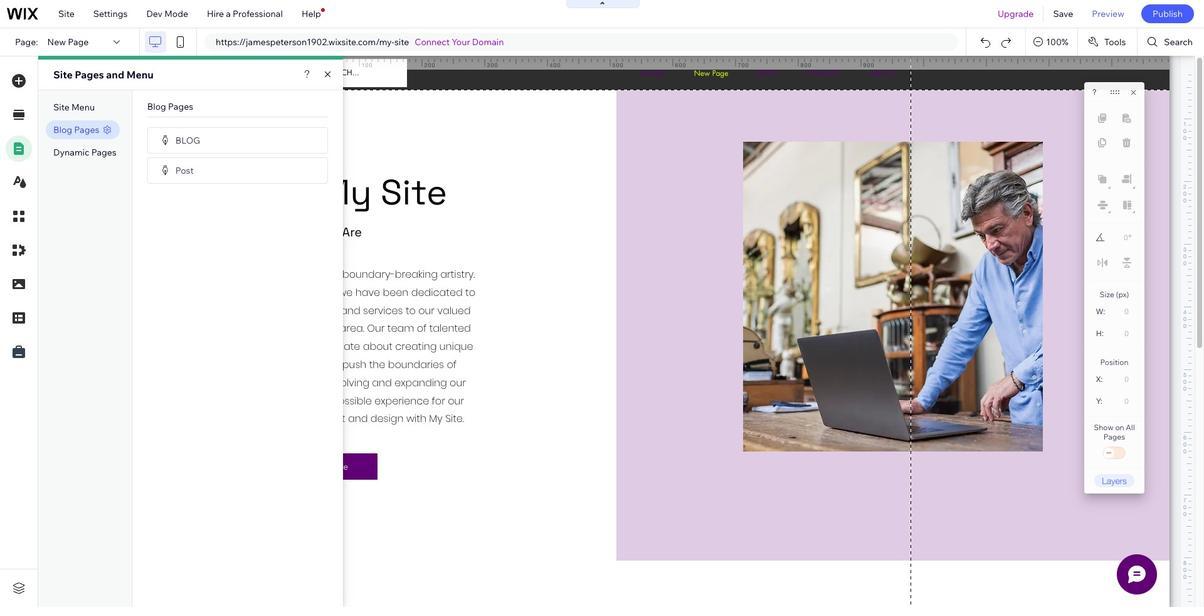 Task type: vqa. For each thing, say whether or not it's contained in the screenshot.
'RESULTS'
no



Task type: describe. For each thing, give the bounding box(es) containing it.
page
[[68, 36, 89, 48]]

help
[[302, 8, 321, 19]]

300
[[487, 61, 499, 68]]

dev mode
[[146, 8, 188, 19]]

preview
[[1093, 8, 1125, 19]]

0 horizontal spatial blog
[[53, 124, 72, 136]]

(px)
[[1117, 290, 1130, 299]]

a
[[226, 8, 231, 19]]

pages up blog
[[168, 101, 193, 112]]

site for site pages and menu
[[53, 68, 73, 81]]

pages right dynamic
[[91, 147, 117, 158]]

1 vertical spatial blog pages
[[53, 124, 99, 136]]

dynamic pages
[[53, 147, 117, 158]]

layers button
[[1095, 474, 1135, 488]]

save button
[[1044, 0, 1083, 28]]

site for site menu
[[53, 102, 70, 113]]

400
[[550, 61, 561, 68]]

domain
[[472, 36, 504, 48]]

800
[[801, 61, 812, 68]]

post
[[176, 165, 194, 176]]

x:
[[1097, 375, 1104, 384]]

search
[[1165, 36, 1194, 48]]

site pages and menu
[[53, 68, 154, 81]]

dev
[[146, 8, 163, 19]]

show
[[1095, 423, 1114, 432]]

show on all pages
[[1095, 423, 1136, 442]]

100
[[362, 61, 373, 68]]

700
[[738, 61, 750, 68]]

upgrade
[[998, 8, 1034, 19]]

?
[[1093, 88, 1097, 97]]

position
[[1101, 358, 1129, 367]]

preview button
[[1083, 0, 1134, 28]]

size (px)
[[1100, 290, 1130, 299]]

all
[[1127, 423, 1136, 432]]

blog
[[176, 135, 200, 146]]



Task type: locate. For each thing, give the bounding box(es) containing it.
600
[[676, 61, 687, 68]]

dynamic
[[53, 147, 89, 158]]

1 horizontal spatial blog
[[147, 101, 166, 112]]

https://jamespeterson1902.wixsite.com/my-
[[216, 36, 395, 48]]

layers
[[1103, 476, 1128, 486]]

0 horizontal spatial menu
[[71, 102, 95, 113]]

hire
[[207, 8, 224, 19]]

? button
[[1093, 88, 1097, 97]]

100% button
[[1027, 28, 1078, 56]]

pages up dynamic pages
[[74, 124, 99, 136]]

0 vertical spatial menu
[[127, 68, 154, 81]]

900
[[864, 61, 875, 68]]

°
[[1129, 233, 1132, 242]]

w:
[[1097, 307, 1106, 316]]

menu right and
[[127, 68, 154, 81]]

site
[[58, 8, 75, 19], [53, 68, 73, 81], [53, 102, 70, 113]]

menu
[[127, 68, 154, 81], [71, 102, 95, 113]]

None text field
[[1109, 393, 1135, 410]]

site up dynamic
[[53, 102, 70, 113]]

save
[[1054, 8, 1074, 19]]

tools button
[[1079, 28, 1138, 56]]

blog pages up blog
[[147, 101, 193, 112]]

site for site
[[58, 8, 75, 19]]

0 horizontal spatial blog pages
[[53, 124, 99, 136]]

500
[[613, 61, 624, 68]]

site up new page
[[58, 8, 75, 19]]

your
[[452, 36, 470, 48]]

size
[[1100, 290, 1115, 299]]

https://jamespeterson1902.wixsite.com/my-site connect your domain
[[216, 36, 504, 48]]

0 vertical spatial blog
[[147, 101, 166, 112]]

mode
[[164, 8, 188, 19]]

1 vertical spatial menu
[[71, 102, 95, 113]]

on
[[1116, 423, 1125, 432]]

hire a professional
[[207, 8, 283, 19]]

pages inside show on all pages
[[1104, 432, 1126, 442]]

1 vertical spatial site
[[53, 68, 73, 81]]

publish button
[[1142, 4, 1195, 23]]

None text field
[[1112, 230, 1129, 246], [1110, 303, 1135, 320], [1111, 325, 1135, 342], [1110, 371, 1135, 388], [1112, 230, 1129, 246], [1110, 303, 1135, 320], [1111, 325, 1135, 342], [1110, 371, 1135, 388]]

2 vertical spatial site
[[53, 102, 70, 113]]

connect
[[415, 36, 450, 48]]

pages left the all
[[1104, 432, 1126, 442]]

y:
[[1097, 397, 1103, 406]]

search button
[[1139, 28, 1205, 56]]

and
[[106, 68, 124, 81]]

200
[[425, 61, 436, 68]]

menu down site pages and menu
[[71, 102, 95, 113]]

settings
[[93, 8, 128, 19]]

h:
[[1097, 329, 1104, 338]]

1 horizontal spatial blog pages
[[147, 101, 193, 112]]

1 horizontal spatial menu
[[127, 68, 154, 81]]

0 vertical spatial site
[[58, 8, 75, 19]]

0 vertical spatial blog pages
[[147, 101, 193, 112]]

blog up dynamic
[[53, 124, 72, 136]]

switch
[[1103, 445, 1128, 462]]

site down new page
[[53, 68, 73, 81]]

blog down site pages and menu
[[147, 101, 166, 112]]

blog pages down the site menu
[[53, 124, 99, 136]]

pages
[[75, 68, 104, 81], [168, 101, 193, 112], [74, 124, 99, 136], [91, 147, 117, 158], [1104, 432, 1126, 442]]

publish
[[1153, 8, 1183, 19]]

blog pages
[[147, 101, 193, 112], [53, 124, 99, 136]]

new page
[[47, 36, 89, 48]]

pages left and
[[75, 68, 104, 81]]

blog
[[147, 101, 166, 112], [53, 124, 72, 136]]

tools
[[1105, 36, 1127, 48]]

new
[[47, 36, 66, 48]]

1 vertical spatial blog
[[53, 124, 72, 136]]

100%
[[1047, 36, 1069, 48]]

professional
[[233, 8, 283, 19]]

site menu
[[53, 102, 95, 113]]

site
[[395, 36, 409, 48]]



